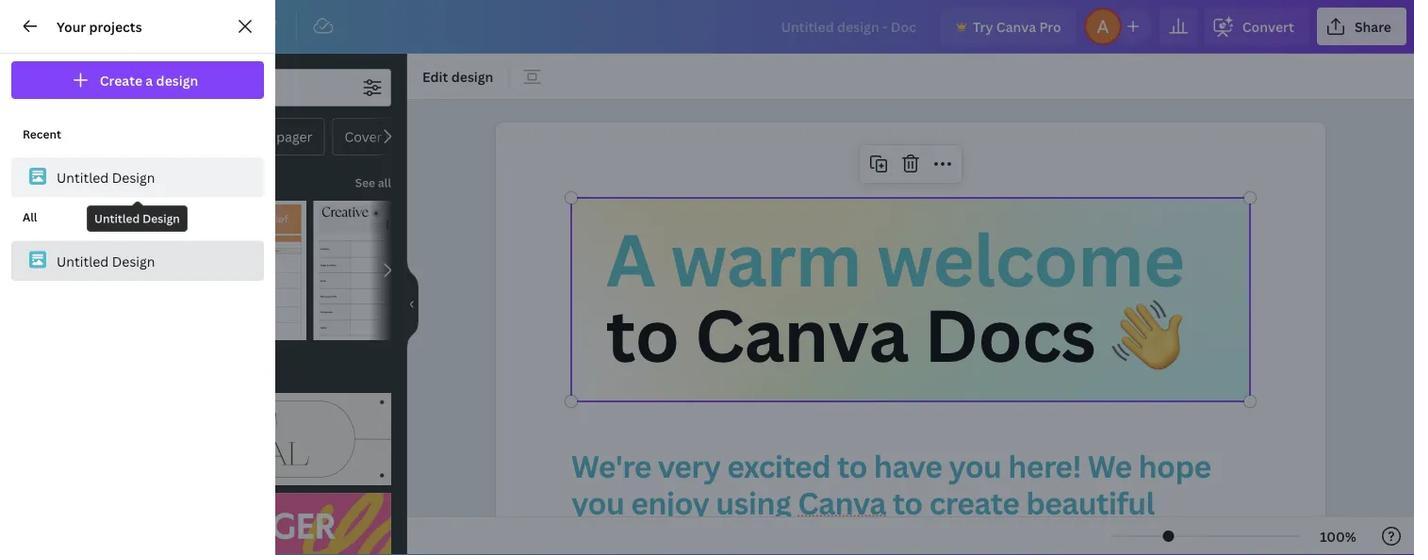 Task type: describe. For each thing, give the bounding box(es) containing it.
creative brief doc in black and white grey editorial style image
[[314, 201, 422, 340]]

canva for pro
[[997, 17, 1037, 35]]

projects
[[89, 17, 142, 35]]

create a design
[[100, 71, 198, 89]]

home link
[[60, 8, 129, 45]]

event/business proposal professional docs banner in beige dark brown warm classic style image
[[83, 393, 391, 486]]

Design title text field
[[766, 8, 934, 45]]

canva inside we're very excited to have you here! we hope you enjoy using canva to create beautiful documents.
[[798, 482, 887, 523]]

create
[[100, 71, 142, 89]]

none text field containing a warm welcome
[[496, 123, 1326, 556]]

design for all
[[112, 252, 155, 270]]

cover letter button
[[332, 118, 433, 156]]

main menu bar
[[0, 0, 1415, 54]]

your projects
[[57, 17, 142, 35]]

1 vertical spatial design
[[143, 211, 180, 226]]

your
[[57, 17, 86, 35]]

templates
[[112, 173, 177, 191]]

to canva docs 👋
[[606, 285, 1182, 383]]

try canva pro
[[973, 17, 1062, 35]]

we're very excited to have you here! we hope you enjoy using canva to create beautiful documents.
[[572, 446, 1218, 556]]

untitled for recent
[[57, 169, 109, 187]]

see all button
[[353, 163, 393, 201]]

cover letter
[[345, 128, 421, 146]]

design inside create a design dropdown button
[[156, 71, 198, 89]]

try
[[973, 17, 994, 35]]

letter
[[386, 128, 421, 146]]

convert button
[[1205, 8, 1310, 45]]

templates button
[[0, 54, 68, 122]]

hope
[[1139, 446, 1212, 487]]

research brief doc in orange teal pink soft pastels style image
[[198, 201, 306, 340]]

hide image
[[407, 259, 419, 350]]

1 vertical spatial untitled
[[94, 211, 140, 226]]

1 vertical spatial untitled design
[[94, 211, 180, 226]]

elements
[[13, 160, 55, 173]]

elements button
[[0, 122, 68, 190]]

docs
[[925, 285, 1096, 383]]

enjoy
[[631, 482, 710, 523]]

we're
[[572, 446, 652, 487]]

templates
[[10, 92, 58, 105]]

recent
[[23, 126, 61, 141]]

1 horizontal spatial to
[[838, 446, 868, 487]]

see
[[355, 175, 375, 191]]

2 horizontal spatial to
[[893, 482, 923, 523]]

2 untitled design list from the top
[[11, 198, 264, 281]]

try canva pro button
[[941, 8, 1077, 45]]

cover
[[345, 128, 382, 146]]

convert
[[1243, 17, 1295, 35]]

a
[[146, 71, 153, 89]]

edit design button
[[415, 61, 501, 91]]

using
[[716, 482, 792, 523]]

untitled design button for all
[[11, 241, 264, 281]]

here!
[[1009, 446, 1082, 487]]



Task type: vqa. For each thing, say whether or not it's contained in the screenshot.
TOP LEVEL NAVIGATION element
no



Task type: locate. For each thing, give the bounding box(es) containing it.
to
[[606, 285, 679, 383], [838, 446, 868, 487], [893, 482, 923, 523]]

canva
[[997, 17, 1037, 35], [695, 285, 909, 383], [798, 482, 887, 523]]

untitled design button up one pager doc in black and white blue light blue classic professional style image
[[11, 158, 264, 198]]

2 vertical spatial untitled
[[57, 252, 109, 270]]

create a design button
[[11, 61, 264, 99]]

1 untitled design button from the top
[[11, 158, 264, 198]]

design down doc templates
[[112, 252, 155, 270]]

pager
[[276, 128, 313, 146]]

2 vertical spatial canva
[[798, 482, 887, 523]]

1 horizontal spatial you
[[949, 446, 1002, 487]]

Search Doc templates search field
[[121, 70, 354, 106]]

brand
[[20, 228, 48, 241]]

canva inside button
[[997, 17, 1037, 35]]

untitled design button
[[11, 158, 264, 198], [11, 241, 264, 281]]

have
[[874, 446, 942, 487]]

edit design
[[423, 67, 494, 85]]

untitled
[[57, 169, 109, 187], [94, 211, 140, 226], [57, 252, 109, 270]]

0 vertical spatial design
[[112, 169, 155, 187]]

0 horizontal spatial to
[[606, 285, 679, 383]]

design right edit
[[452, 67, 494, 85]]

untitled design down doc
[[57, 252, 155, 270]]

beautiful
[[1026, 482, 1155, 523]]

1 vertical spatial untitled design button
[[11, 241, 264, 281]]

warm
[[671, 210, 862, 308]]

untitled design button down templates
[[11, 241, 264, 281]]

all
[[378, 175, 391, 191]]

all
[[23, 209, 37, 225]]

edit
[[423, 67, 448, 85]]

create
[[930, 482, 1020, 523]]

see all
[[355, 175, 391, 191]]

a warm welcome
[[606, 210, 1185, 308]]

design right doc
[[112, 169, 155, 187]]

one pager doc in black and white blue light blue classic professional style image
[[83, 201, 191, 340]]

0 horizontal spatial you
[[572, 482, 625, 523]]

1 untitled design list from the top
[[11, 114, 264, 198]]

👋
[[1112, 285, 1182, 383]]

2 vertical spatial untitled design
[[57, 252, 155, 270]]

0 vertical spatial untitled design button
[[11, 158, 264, 198]]

welcome
[[877, 210, 1185, 308]]

2 vertical spatial design
[[112, 252, 155, 270]]

you right have at the right bottom of the page
[[949, 446, 1002, 487]]

very
[[658, 446, 721, 487]]

one pager button
[[235, 118, 325, 156]]

untitled design
[[57, 169, 155, 187], [94, 211, 180, 226], [57, 252, 155, 270]]

1 horizontal spatial design
[[452, 67, 494, 85]]

untitled design button for recent
[[11, 158, 264, 198]]

design
[[112, 169, 155, 187], [143, 211, 180, 226], [112, 252, 155, 270]]

untitled design list down templates
[[11, 198, 264, 281]]

brand button
[[0, 190, 68, 257]]

design inside "edit design" 'button'
[[452, 67, 494, 85]]

doc templates
[[83, 173, 177, 191]]

untitled design for all
[[57, 252, 155, 270]]

you left the enjoy
[[572, 482, 625, 523]]

None text field
[[496, 123, 1326, 556]]

a
[[606, 210, 655, 308]]

you
[[949, 446, 1002, 487], [572, 482, 625, 523]]

untitled for all
[[57, 252, 109, 270]]

one
[[247, 128, 273, 146]]

0 vertical spatial untitled
[[57, 169, 109, 187]]

untitled design right elements
[[57, 169, 155, 187]]

0 vertical spatial untitled design
[[57, 169, 155, 187]]

project overview/one-pager professional docs banner in pink dark blue yellow playful abstract style image
[[83, 493, 391, 556]]

untitled design list
[[11, 114, 264, 198], [11, 198, 264, 281]]

one pager
[[247, 128, 313, 146]]

design right a
[[156, 71, 198, 89]]

doc
[[83, 173, 109, 191]]

0 horizontal spatial design
[[156, 71, 198, 89]]

0 vertical spatial canva
[[997, 17, 1037, 35]]

pro
[[1040, 17, 1062, 35]]

untitled design list down create a design dropdown button at the left top of the page
[[11, 114, 264, 198]]

untitled design down templates
[[94, 211, 180, 226]]

documents.
[[572, 518, 740, 556]]

canva for docs
[[695, 285, 909, 383]]

side panel tab list
[[0, 54, 68, 461]]

we
[[1088, 446, 1132, 487]]

excited
[[727, 446, 831, 487]]

doc templates button
[[81, 163, 179, 201]]

2 untitled design button from the top
[[11, 241, 264, 281]]

design for recent
[[112, 169, 155, 187]]

design down templates
[[143, 211, 180, 226]]

home
[[75, 17, 114, 35]]

untitled design for recent
[[57, 169, 155, 187]]

1 vertical spatial canva
[[695, 285, 909, 383]]

design
[[452, 67, 494, 85], [156, 71, 198, 89]]



